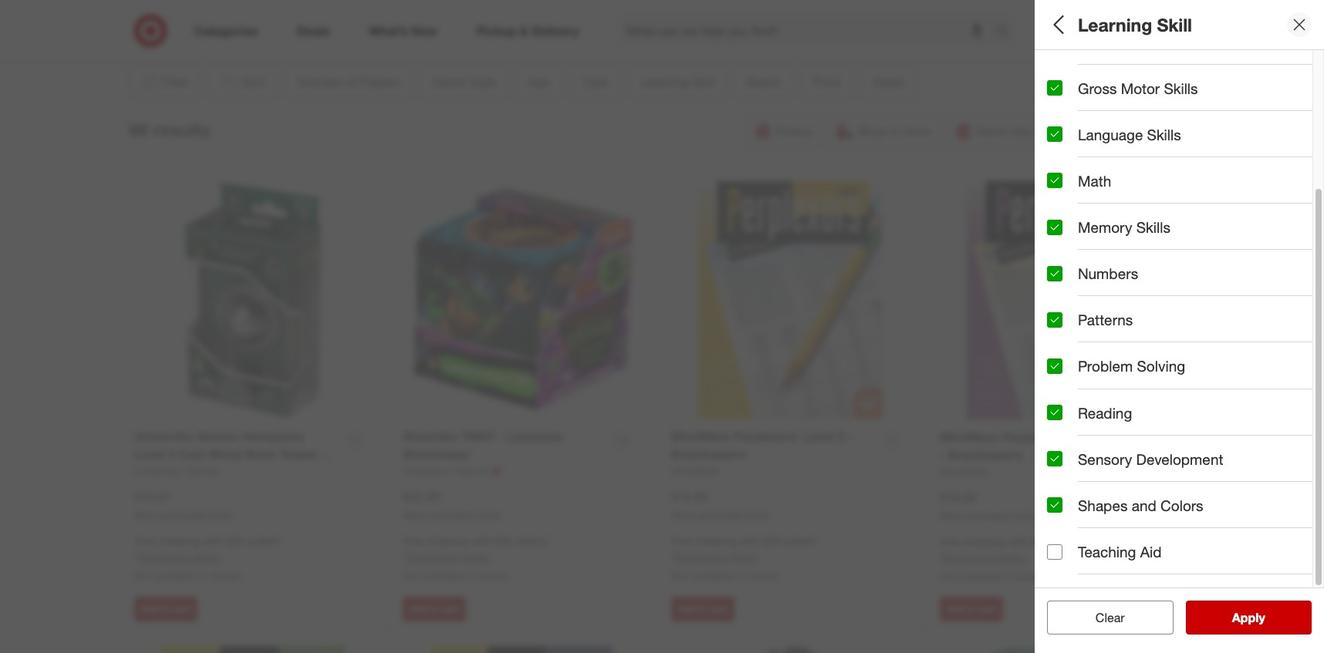 Task type: locate. For each thing, give the bounding box(es) containing it.
sold by button
[[1048, 537, 1313, 591]]

1 horizontal spatial results
[[1242, 611, 1282, 626]]

1 horizontal spatial 2
[[1171, 16, 1175, 25]]

with
[[203, 535, 223, 548], [472, 535, 492, 548], [740, 535, 760, 548], [1009, 536, 1029, 549]]

creative
[[1126, 135, 1166, 148], [1089, 297, 1129, 310]]

guest rating
[[1048, 499, 1139, 516]]

see
[[1217, 611, 1239, 626]]

skills;
[[1285, 297, 1313, 310]]

creative left games
[[1126, 135, 1166, 148]]

2
[[1171, 16, 1175, 25], [1060, 81, 1066, 94]]

math
[[1079, 172, 1112, 190]]

skill for learning skill coding; creative thinking; creativity; fine motor skills; gr
[[1113, 277, 1142, 295]]

$25.99 when purchased online
[[403, 489, 501, 522]]

skill up thinking;
[[1113, 277, 1142, 295]]

learning
[[1079, 14, 1153, 35], [1048, 277, 1109, 295]]

exclusions apply. button
[[138, 551, 222, 566], [407, 551, 491, 566], [676, 551, 759, 566], [944, 551, 1028, 567]]

clear down by
[[1096, 611, 1125, 626]]

game
[[1048, 115, 1089, 133]]

1 horizontal spatial $16.95
[[940, 490, 977, 505]]

board
[[1048, 243, 1077, 256]]

0 vertical spatial games;
[[1086, 135, 1123, 148]]

brainteasers
[[1121, 243, 1181, 256]]

1 vertical spatial creative
[[1089, 297, 1129, 310]]

skill inside learning skill coding; creative thinking; creativity; fine motor skills; gr
[[1113, 277, 1142, 295]]

games; right classic
[[1086, 135, 1123, 148]]

0 horizontal spatial $16.95
[[672, 489, 709, 505]]

Shapes and Colors checkbox
[[1048, 498, 1063, 514]]

Reading checkbox
[[1048, 405, 1063, 421]]

purchased inside $14.87 when purchased online
[[161, 510, 205, 522]]

exclusions
[[138, 551, 190, 565], [407, 551, 459, 565], [676, 551, 727, 565], [944, 552, 996, 565]]

not
[[134, 570, 152, 583], [403, 570, 420, 583], [672, 570, 689, 583], [940, 571, 958, 584]]

1 clear from the left
[[1089, 611, 1118, 626]]

0 vertical spatial 2
[[1171, 16, 1175, 25]]

results
[[153, 119, 211, 140], [1242, 611, 1282, 626]]

games;
[[1086, 135, 1123, 148], [1080, 243, 1118, 256]]

motor down players
[[1122, 79, 1161, 97]]

skill inside dialog
[[1158, 14, 1193, 35]]

1 horizontal spatial type
[[1093, 115, 1126, 133]]

*
[[134, 551, 138, 565], [403, 551, 407, 565], [672, 551, 676, 565], [940, 552, 944, 565]]

shipping
[[159, 535, 200, 548], [427, 535, 469, 548], [696, 535, 737, 548], [965, 536, 1006, 549]]

purchased
[[161, 510, 205, 522], [430, 510, 474, 522], [698, 510, 742, 522], [967, 511, 1011, 522]]

all
[[1121, 611, 1133, 626]]

motor up of
[[1110, 33, 1149, 51]]

all filters dialog
[[1035, 0, 1325, 654]]

learning up coding;
[[1048, 277, 1109, 295]]

skill
[[1158, 14, 1193, 35], [1113, 277, 1142, 295]]

0 horizontal spatial $16.95 when purchased online
[[672, 489, 770, 522]]

problem
[[1079, 358, 1134, 376]]

in
[[200, 570, 208, 583], [468, 570, 477, 583], [737, 570, 745, 583], [1006, 571, 1014, 584]]

when
[[134, 510, 158, 522], [403, 510, 427, 522], [672, 510, 696, 522], [940, 511, 965, 522]]

learning inside learning skill coding; creative thinking; creativity; fine motor skills; gr
[[1048, 277, 1109, 295]]

1 vertical spatial type
[[1048, 223, 1080, 241]]

deals
[[1048, 444, 1087, 462]]

type down gross
[[1093, 115, 1126, 133]]

stores
[[211, 570, 241, 583], [480, 570, 510, 583], [748, 570, 778, 583], [1017, 571, 1047, 584]]

2 vertical spatial motor
[[1254, 297, 1282, 310]]

free shipping with $35 orders* * exclusions apply. not available in stores
[[134, 535, 281, 583], [403, 535, 550, 583], [672, 535, 819, 583], [940, 536, 1087, 584]]

free
[[134, 535, 156, 548], [403, 535, 424, 548], [672, 535, 693, 548], [940, 536, 962, 549]]

deals button
[[1048, 429, 1313, 483]]

99
[[129, 119, 148, 140]]

1 horizontal spatial $16.95 when purchased online
[[940, 490, 1039, 522]]

2 inside number of players 1; 2
[[1060, 81, 1066, 94]]

learning skill coding; creative thinking; creativity; fine motor skills; gr
[[1048, 277, 1325, 310]]

0 vertical spatial results
[[153, 119, 211, 140]]

when inside $14.87 when purchased online
[[134, 510, 158, 522]]

0 horizontal spatial skill
[[1113, 277, 1142, 295]]

search button
[[988, 14, 1025, 51]]

coding;
[[1048, 297, 1086, 310]]

2 link
[[1148, 14, 1182, 48]]

motor left skills;
[[1254, 297, 1282, 310]]

0 vertical spatial learning
[[1079, 14, 1153, 35]]

1 vertical spatial games;
[[1080, 243, 1118, 256]]

1 vertical spatial results
[[1242, 611, 1282, 626]]

learning up sponsored
[[1079, 14, 1153, 35]]

0 vertical spatial skill
[[1158, 14, 1193, 35]]

skill for learning skill
[[1158, 14, 1193, 35]]

learning for learning skill
[[1079, 14, 1153, 35]]

2 clear from the left
[[1096, 611, 1125, 626]]

0 vertical spatial type
[[1093, 115, 1126, 133]]

fine up "number"
[[1079, 33, 1106, 51]]

motor
[[1110, 33, 1149, 51], [1122, 79, 1161, 97], [1254, 297, 1282, 310]]

0 horizontal spatial fine
[[1079, 33, 1106, 51]]

games
[[1169, 135, 1204, 148]]

clear button
[[1048, 601, 1174, 635]]

when inside $25.99 when purchased online
[[403, 510, 427, 522]]

0 vertical spatial fine
[[1079, 33, 1106, 51]]

players
[[1126, 61, 1177, 78]]

1 vertical spatial learning
[[1048, 277, 1109, 295]]

2 right 1;
[[1060, 81, 1066, 94]]

orders*
[[246, 535, 281, 548], [515, 535, 550, 548], [784, 535, 819, 548], [1052, 536, 1087, 549]]

2 up fine motor skills
[[1171, 16, 1175, 25]]

purchased inside $25.99 when purchased online
[[430, 510, 474, 522]]

1 horizontal spatial fine
[[1230, 297, 1251, 310]]

type
[[1093, 115, 1126, 133], [1048, 223, 1080, 241]]

0 vertical spatial motor
[[1110, 33, 1149, 51]]

0 horizontal spatial type
[[1048, 223, 1080, 241]]

clear inside button
[[1096, 611, 1125, 626]]

$14.87 when purchased online
[[134, 489, 232, 522]]

brand
[[1048, 336, 1090, 354]]

0 vertical spatial creative
[[1126, 135, 1166, 148]]

1 vertical spatial fine
[[1230, 297, 1251, 310]]

motor for gross
[[1122, 79, 1161, 97]]

skill up players
[[1158, 14, 1193, 35]]

by
[[1083, 553, 1099, 570]]

1 vertical spatial 2
[[1060, 81, 1066, 94]]

online
[[208, 510, 232, 522], [476, 510, 501, 522], [745, 510, 770, 522], [1014, 511, 1039, 522]]

learning inside dialog
[[1079, 14, 1153, 35]]

fine right creativity;
[[1230, 297, 1251, 310]]

$14.87
[[134, 489, 171, 505]]

available
[[155, 570, 197, 583], [423, 570, 465, 583], [692, 570, 734, 583], [961, 571, 1003, 584]]

1 vertical spatial motor
[[1122, 79, 1161, 97]]

0 horizontal spatial results
[[153, 119, 211, 140]]

0 horizontal spatial 2
[[1060, 81, 1066, 94]]

clear left all
[[1089, 611, 1118, 626]]

games; inside type board games; brainteasers
[[1080, 243, 1118, 256]]

$35
[[226, 535, 243, 548], [495, 535, 512, 548], [763, 535, 781, 548], [1032, 536, 1050, 549]]

gross
[[1079, 79, 1118, 97]]

skills down gross motor skills
[[1148, 126, 1182, 143]]

1 vertical spatial skill
[[1113, 277, 1142, 295]]

patterns
[[1079, 311, 1134, 329]]

thinking;
[[1132, 297, 1176, 310]]

fine
[[1079, 33, 1106, 51], [1230, 297, 1251, 310]]

type up the board at the top of the page
[[1048, 223, 1080, 241]]

$16.95
[[672, 489, 709, 505], [940, 490, 977, 505]]

creative up patterns
[[1089, 297, 1129, 310]]

$16.95 when purchased online
[[672, 489, 770, 522], [940, 490, 1039, 522]]

results for see results
[[1242, 611, 1282, 626]]

price button
[[1048, 374, 1313, 429]]

language
[[1079, 126, 1144, 143]]

results inside see results button
[[1242, 611, 1282, 626]]

games; down memory
[[1080, 243, 1118, 256]]

results right 99
[[153, 119, 211, 140]]

online inside $14.87 when purchased online
[[208, 510, 232, 522]]

results right see
[[1242, 611, 1282, 626]]

1 horizontal spatial skill
[[1158, 14, 1193, 35]]

creative inside game type classic games; creative games
[[1126, 135, 1166, 148]]

development
[[1137, 451, 1224, 468]]

sensory
[[1079, 451, 1133, 468]]

clear
[[1089, 611, 1118, 626], [1096, 611, 1125, 626]]

clear inside "clear all" button
[[1089, 611, 1118, 626]]



Task type: vqa. For each thing, say whether or not it's contained in the screenshot.
"Not"
yes



Task type: describe. For each thing, give the bounding box(es) containing it.
apply button
[[1186, 601, 1313, 635]]

teaching aid
[[1079, 544, 1163, 561]]

1;
[[1048, 81, 1057, 94]]

age kids; adult
[[1048, 169, 1100, 202]]

language skills
[[1079, 126, 1182, 143]]

creative inside learning skill coding; creative thinking; creativity; fine motor skills; gr
[[1089, 297, 1129, 310]]

creativity;
[[1179, 297, 1227, 310]]

clear all
[[1089, 611, 1133, 626]]

fine inside learning skill coding; creative thinking; creativity; fine motor skills; gr
[[1230, 297, 1251, 310]]

teaching
[[1079, 544, 1137, 561]]

Teaching Aid checkbox
[[1048, 545, 1063, 560]]

$25.99
[[403, 489, 440, 505]]

colors
[[1161, 497, 1204, 515]]

guest rating button
[[1048, 483, 1313, 537]]

search
[[988, 24, 1025, 40]]

see results
[[1217, 611, 1282, 626]]

memory
[[1079, 218, 1133, 236]]

skills up players
[[1153, 33, 1187, 51]]

all
[[1048, 14, 1069, 35]]

sponsored
[[1074, 37, 1120, 49]]

clear for clear
[[1096, 611, 1125, 626]]

gr
[[1316, 297, 1325, 310]]

Sensory Development checkbox
[[1048, 452, 1063, 467]]

and
[[1132, 497, 1157, 515]]

sold
[[1048, 553, 1079, 570]]

99 results
[[129, 119, 211, 140]]

rating
[[1093, 499, 1139, 516]]

online inside $25.99 when purchased online
[[476, 510, 501, 522]]

shapes
[[1079, 497, 1128, 515]]

memory skills
[[1079, 218, 1171, 236]]

skills up brainteasers
[[1137, 218, 1171, 236]]

solving
[[1138, 358, 1186, 376]]

Patterns checkbox
[[1048, 313, 1063, 328]]

Numbers checkbox
[[1048, 266, 1063, 282]]

motor for fine
[[1110, 33, 1149, 51]]

Math checkbox
[[1048, 173, 1063, 189]]

Language Skills checkbox
[[1048, 127, 1063, 142]]

brand button
[[1048, 320, 1313, 374]]

adult
[[1075, 189, 1100, 202]]

motor inside learning skill coding; creative thinking; creativity; fine motor skills; gr
[[1254, 297, 1282, 310]]

fine motor skills
[[1079, 33, 1187, 51]]

type board games; brainteasers
[[1048, 223, 1181, 256]]

kids;
[[1048, 189, 1072, 202]]

learning for learning skill coding; creative thinking; creativity; fine motor skills; gr
[[1048, 277, 1109, 295]]

sold by
[[1048, 553, 1099, 570]]

reading
[[1079, 404, 1133, 422]]

price
[[1048, 390, 1084, 408]]

guest
[[1048, 499, 1089, 516]]

Gross Motor Skills checkbox
[[1048, 80, 1063, 96]]

games; inside game type classic games; creative games
[[1086, 135, 1123, 148]]

age
[[1048, 169, 1075, 187]]

numbers
[[1079, 265, 1139, 283]]

learning skill
[[1079, 14, 1193, 35]]

type inside type board games; brainteasers
[[1048, 223, 1080, 241]]

game type classic games; creative games
[[1048, 115, 1204, 148]]

number
[[1048, 61, 1104, 78]]

advertisement region
[[193, 0, 1120, 36]]

number of players 1; 2
[[1048, 61, 1177, 94]]

shapes and colors
[[1079, 497, 1204, 515]]

all filters
[[1048, 14, 1122, 35]]

see results button
[[1186, 601, 1313, 635]]

classic
[[1048, 135, 1083, 148]]

skills down players
[[1165, 79, 1199, 97]]

type inside game type classic games; creative games
[[1093, 115, 1126, 133]]

Memory Skills checkbox
[[1048, 220, 1063, 235]]

results for 99 results
[[153, 119, 211, 140]]

Problem Solving checkbox
[[1048, 359, 1063, 374]]

What can we help you find? suggestions appear below search field
[[617, 14, 999, 48]]

apply
[[1233, 611, 1266, 626]]

fine inside the learning skill dialog
[[1079, 33, 1106, 51]]

clear for clear all
[[1089, 611, 1118, 626]]

clear all button
[[1048, 601, 1174, 635]]

filters
[[1074, 14, 1122, 35]]

problem solving
[[1079, 358, 1186, 376]]

of
[[1108, 61, 1121, 78]]

gross motor skills
[[1079, 79, 1199, 97]]

learning skill dialog
[[1035, 0, 1325, 654]]

sensory development
[[1079, 451, 1224, 468]]

aid
[[1141, 544, 1163, 561]]



